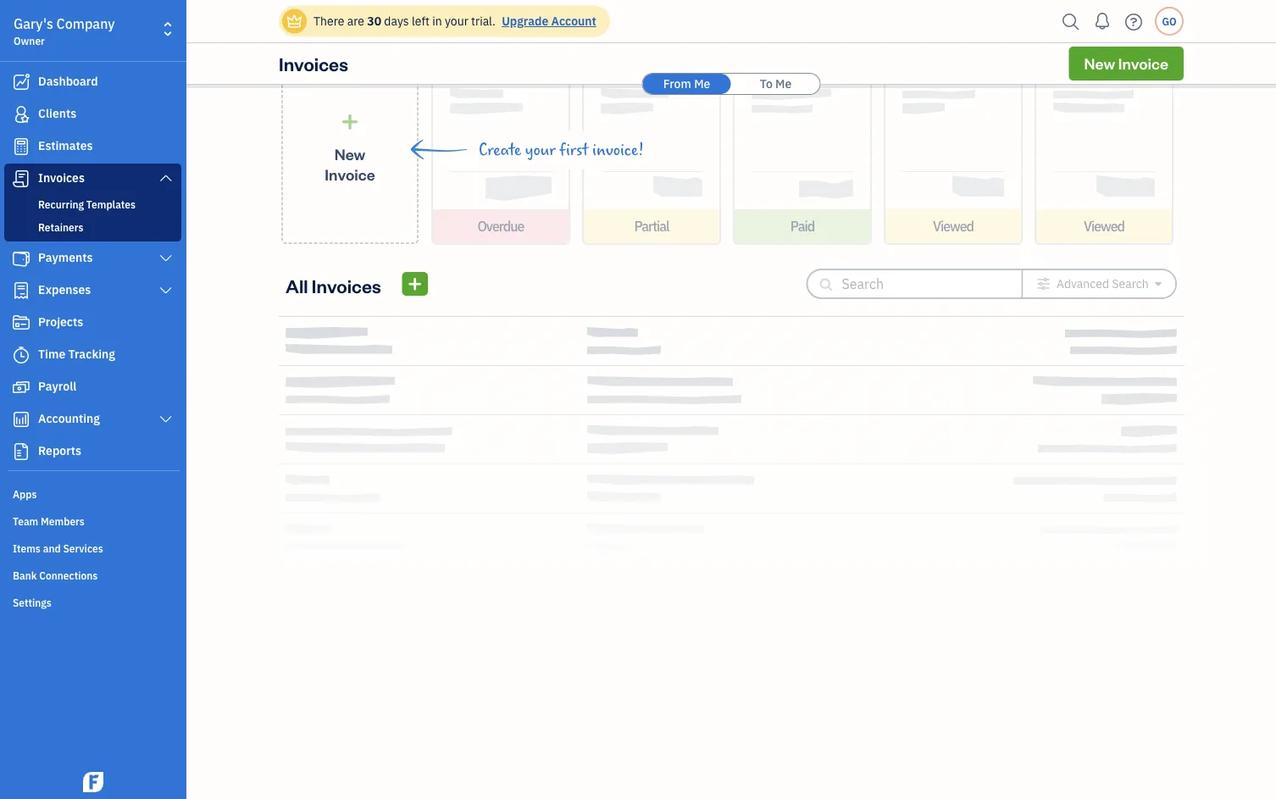 Task type: describe. For each thing, give the bounding box(es) containing it.
recurring templates
[[38, 197, 136, 211]]

a
[[834, 61, 842, 80]]

settings link
[[4, 589, 181, 614]]

expenses link
[[4, 275, 181, 306]]

chevron large down image for accounting
[[158, 413, 174, 426]]

chevron large down image for expenses
[[158, 284, 174, 297]]

create your first invoice!
[[479, 141, 644, 159]]

go button
[[1155, 7, 1184, 36]]

1 horizontal spatial your
[[525, 141, 555, 159]]

there
[[314, 13, 344, 29]]

retainers link
[[8, 217, 178, 237]]

retainers
[[38, 220, 83, 234]]

1 vertical spatial invoice
[[325, 164, 375, 184]]

items and services
[[13, 541, 103, 555]]

dashboard
[[38, 73, 98, 89]]

project image
[[11, 314, 31, 331]]

report image
[[11, 443, 31, 460]]

and
[[43, 541, 61, 555]]

see
[[778, 41, 799, 59]]

recently updated
[[279, 10, 431, 34]]

1 vertical spatial new invoice
[[325, 144, 375, 184]]

all invoices
[[286, 273, 381, 297]]

1 horizontal spatial invoice
[[1118, 53, 1168, 73]]

1 viewed from the left
[[933, 217, 974, 235]]

from me
[[663, 76, 710, 92]]

dashboard image
[[11, 74, 31, 91]]

to me
[[760, 76, 792, 92]]

clients link
[[4, 99, 181, 130]]

overdue
[[477, 217, 524, 235]]

me for from me
[[694, 76, 710, 92]]

go
[[1162, 14, 1177, 28]]

payments link
[[4, 243, 181, 274]]

from
[[663, 76, 691, 92]]

0 horizontal spatial your
[[445, 13, 468, 29]]

recently
[[279, 10, 354, 34]]

bank connections link
[[4, 562, 181, 587]]

new invoice link for create your first invoice!
[[281, 53, 419, 244]]

partial
[[634, 217, 669, 235]]

accounting link
[[4, 404, 181, 435]]

payment image
[[11, 250, 31, 267]]

recurring
[[38, 197, 84, 211]]

gary's
[[14, 15, 53, 33]]

expenses
[[38, 282, 91, 297]]

from me link
[[643, 74, 731, 94]]

upgrade
[[502, 13, 548, 29]]

money image
[[11, 379, 31, 396]]

items
[[13, 541, 41, 555]]

company
[[56, 15, 115, 33]]

dashboard link
[[4, 67, 181, 97]]

1 horizontal spatial new
[[1084, 53, 1115, 73]]

reports
[[38, 443, 81, 458]]

you're
[[879, 41, 921, 59]]

to
[[760, 76, 773, 92]]

trial.
[[471, 13, 496, 29]]

reports link
[[4, 436, 181, 467]]

at
[[815, 61, 830, 80]]

chevron large down image for payments
[[158, 252, 174, 265]]

settings
[[13, 596, 52, 609]]

apps link
[[4, 480, 181, 506]]

items and services link
[[4, 535, 181, 560]]

recurring templates link
[[8, 194, 178, 214]]

team
[[13, 514, 38, 528]]



Task type: locate. For each thing, give the bounding box(es) containing it.
account
[[551, 13, 596, 29]]

team members
[[13, 514, 85, 528]]

chevron large down image up recurring templates link
[[158, 171, 174, 185]]

0 horizontal spatial new invoice link
[[281, 53, 419, 244]]

new down plus icon
[[334, 144, 365, 164]]

2 chevron large down image from the top
[[158, 413, 174, 426]]

time tracking
[[38, 346, 115, 362]]

chevron large down image up the projects link
[[158, 284, 174, 297]]

Search text field
[[842, 270, 994, 297]]

search image
[[1057, 9, 1085, 34]]

your left first
[[525, 141, 555, 159]]

chevron large down image
[[158, 171, 174, 185], [158, 413, 174, 426]]

invoice!
[[592, 141, 644, 159]]

1 me from the left
[[694, 76, 710, 92]]

are
[[347, 13, 364, 29]]

me for to me
[[775, 76, 792, 92]]

accounting
[[38, 411, 100, 426]]

new
[[1084, 53, 1115, 73], [334, 144, 365, 164]]

see everything you're owed at a glance
[[778, 41, 921, 80]]

tracking
[[68, 346, 115, 362]]

chevron large down image
[[158, 252, 174, 265], [158, 284, 174, 297]]

connections
[[39, 569, 98, 582]]

1 horizontal spatial new invoice link
[[1069, 47, 1184, 80]]

0 horizontal spatial new invoice
[[325, 144, 375, 184]]

1 vertical spatial invoices
[[38, 170, 85, 186]]

1 chevron large down image from the top
[[158, 252, 174, 265]]

days
[[384, 13, 409, 29]]

upgrade account link
[[498, 13, 596, 29]]

projects
[[38, 314, 83, 330]]

new invoice down go to help image
[[1084, 53, 1168, 73]]

members
[[41, 514, 85, 528]]

2 vertical spatial invoices
[[312, 273, 381, 297]]

gary's company owner
[[14, 15, 115, 47]]

owed
[[778, 61, 811, 80]]

payroll link
[[4, 372, 181, 402]]

chevron large down image inside expenses link
[[158, 284, 174, 297]]

glance
[[846, 61, 890, 80]]

chevron large down image down retainers link at the top left of page
[[158, 252, 174, 265]]

2 chevron large down image from the top
[[158, 284, 174, 297]]

left
[[412, 13, 429, 29]]

your right in
[[445, 13, 468, 29]]

new invoice
[[1084, 53, 1168, 73], [325, 144, 375, 184]]

your
[[445, 13, 468, 29], [525, 141, 555, 159]]

payroll
[[38, 378, 76, 394]]

0 vertical spatial invoice
[[1118, 53, 1168, 73]]

estimates link
[[4, 131, 181, 162]]

plus image
[[340, 113, 360, 130]]

invoice down plus icon
[[325, 164, 375, 184]]

invoices up recurring
[[38, 170, 85, 186]]

in
[[432, 13, 442, 29]]

1 vertical spatial new
[[334, 144, 365, 164]]

all
[[286, 273, 308, 297]]

everything
[[803, 41, 876, 59]]

1 chevron large down image from the top
[[158, 171, 174, 185]]

templates
[[86, 197, 136, 211]]

paid
[[790, 217, 814, 235]]

services
[[63, 541, 103, 555]]

invoices right all
[[312, 273, 381, 297]]

first
[[559, 141, 588, 159]]

invoice
[[1118, 53, 1168, 73], [325, 164, 375, 184]]

chevron large down image for invoices
[[158, 171, 174, 185]]

viewed
[[933, 217, 974, 235], [1084, 217, 1124, 235]]

estimates
[[38, 138, 93, 153]]

new down notifications icon
[[1084, 53, 1115, 73]]

there are 30 days left in your trial. upgrade account
[[314, 13, 596, 29]]

2 viewed from the left
[[1084, 217, 1124, 235]]

invoices down recently
[[279, 51, 348, 75]]

me right from
[[694, 76, 710, 92]]

estimate image
[[11, 138, 31, 155]]

chevron large down image down 'payroll' link
[[158, 413, 174, 426]]

crown image
[[286, 12, 303, 30]]

bank
[[13, 569, 37, 582]]

me right to
[[775, 76, 792, 92]]

0 vertical spatial invoices
[[279, 51, 348, 75]]

invoices link
[[4, 164, 181, 194]]

clients
[[38, 105, 76, 121]]

me
[[694, 76, 710, 92], [775, 76, 792, 92]]

0 vertical spatial chevron large down image
[[158, 171, 174, 185]]

notifications image
[[1089, 4, 1116, 38]]

create
[[479, 141, 521, 159]]

1 horizontal spatial viewed
[[1084, 217, 1124, 235]]

updated
[[357, 10, 431, 34]]

time tracking link
[[4, 340, 181, 370]]

bank connections
[[13, 569, 98, 582]]

0 vertical spatial new
[[1084, 53, 1115, 73]]

invoices
[[279, 51, 348, 75], [38, 170, 85, 186], [312, 273, 381, 297]]

team members link
[[4, 508, 181, 533]]

1 vertical spatial chevron large down image
[[158, 413, 174, 426]]

main element
[[0, 0, 229, 799]]

30
[[367, 13, 381, 29]]

new invoice link
[[1069, 47, 1184, 80], [281, 53, 419, 244]]

client image
[[11, 106, 31, 123]]

expense image
[[11, 282, 31, 299]]

chart image
[[11, 411, 31, 428]]

invoices inside 'link'
[[38, 170, 85, 186]]

invoice down go to help image
[[1118, 53, 1168, 73]]

0 vertical spatial new invoice
[[1084, 53, 1168, 73]]

new invoice down plus icon
[[325, 144, 375, 184]]

add invoice image
[[407, 274, 423, 294]]

1 horizontal spatial me
[[775, 76, 792, 92]]

1 vertical spatial your
[[525, 141, 555, 159]]

time
[[38, 346, 65, 362]]

to me link
[[732, 74, 820, 94]]

1 vertical spatial chevron large down image
[[158, 284, 174, 297]]

2 me from the left
[[775, 76, 792, 92]]

invoice image
[[11, 170, 31, 187]]

owner
[[14, 34, 45, 47]]

timer image
[[11, 347, 31, 364]]

0 horizontal spatial new
[[334, 144, 365, 164]]

1 horizontal spatial new invoice
[[1084, 53, 1168, 73]]

0 horizontal spatial invoice
[[325, 164, 375, 184]]

chevron large down image inside invoices 'link'
[[158, 171, 174, 185]]

0 horizontal spatial me
[[694, 76, 710, 92]]

payments
[[38, 250, 93, 265]]

apps
[[13, 487, 37, 501]]

projects link
[[4, 308, 181, 338]]

new invoice link for invoices
[[1069, 47, 1184, 80]]

go to help image
[[1120, 9, 1147, 34]]

freshbooks image
[[80, 772, 107, 792]]

0 vertical spatial your
[[445, 13, 468, 29]]

0 horizontal spatial viewed
[[933, 217, 974, 235]]

0 vertical spatial chevron large down image
[[158, 252, 174, 265]]



Task type: vqa. For each thing, say whether or not it's contained in the screenshot.
rightmost Me
yes



